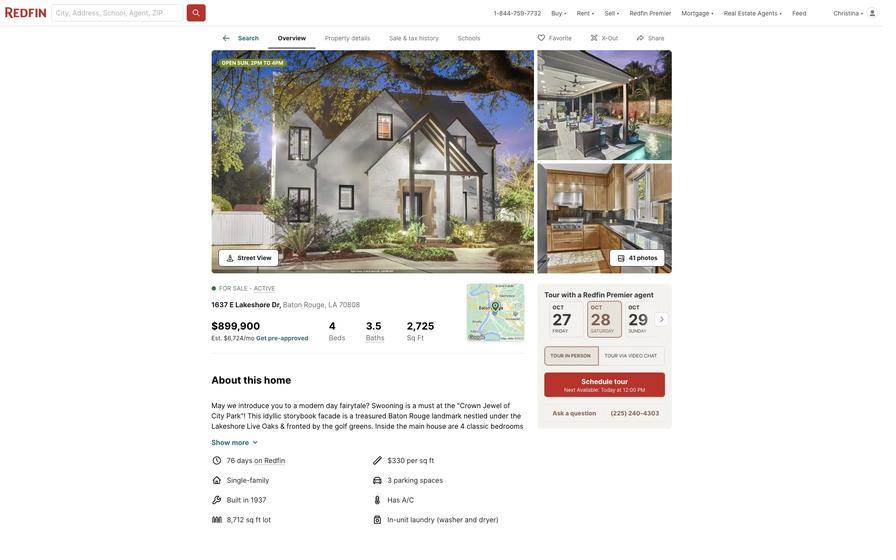 Task type: describe. For each thing, give the bounding box(es) containing it.
▾ for mortgage ▾
[[712, 9, 714, 17]]

oct for 27
[[553, 305, 564, 311]]

buy ▾
[[552, 9, 567, 17]]

27
[[553, 311, 572, 330]]

1-844-759-7732
[[494, 9, 542, 17]]

built in 1937
[[227, 496, 267, 505]]

feed button
[[788, 0, 829, 26]]

pull
[[444, 474, 456, 482]]

41 photos button
[[610, 250, 665, 267]]

copper
[[349, 525, 372, 534]]

1 vertical spatial under
[[423, 536, 442, 537]]

family
[[250, 476, 269, 485]]

844-
[[500, 9, 514, 17]]

ask a question link
[[553, 410, 596, 417]]

▾ for buy ▾
[[564, 9, 567, 17]]

half
[[508, 453, 520, 462]]

swooning
[[372, 402, 404, 410]]

the down provide
[[485, 474, 496, 482]]

list box containing tour in person
[[545, 347, 665, 366]]

staircase
[[414, 453, 444, 462]]

this inside "may we introduce you to a modern day fairytale? swooning is a must at the "crown jewel of city park"! this idyllic storybook facade is a treasured baton rouge landmark nestled under the lakeshore live oaks  &  fronted by the golf greens. inside the main house are 4 classic bedrooms spanning the 1st  &  2nd levels with the original wood floors  &  millwork. there is also an enchanting caretaker's cottage with one bedroom/bath, kitchenette + a little unexpected magic(ie hidden storage). the main foyer opens to a nostalgic staircase  &  a new brick-clad half bath for guests. moving into the living room is the wood-burning fireplace that will provide the backdrop for cherished memories to be made. a sunny siren's song will pull you into the adjacent den with a built-in bar, vaulted ceilings  &  terracotta tile floors. sunlight is the hero of this space emphasized by floor to ceiling windows with views of the new deck  &  landscaped courtyard. the primary bedroom has a sweeping layout, double walk-in closets  &  spacious ensuite bath. previous improvements include pella windows, an architecural shingle roof replacement on both structures in (2009), copper awnings  &  gutters. the outdoor oasis  includes a gunite lap-pool with cascading slate fountain, cool-tile decking under the co"
[[212, 494, 223, 503]]

1637
[[212, 301, 228, 309]]

terracotta
[[375, 484, 407, 493]]

tour for tour with a redfin premier agent
[[545, 291, 560, 299]]

per
[[407, 457, 418, 465]]

3.5
[[366, 321, 382, 333]]

1 horizontal spatial this
[[244, 375, 262, 387]]

include
[[333, 515, 357, 524]]

2 , from the left
[[325, 301, 327, 309]]

to up has
[[315, 494, 321, 503]]

0 vertical spatial will
[[467, 463, 478, 472]]

history
[[420, 34, 439, 42]]

$899,900 est. $6,724 /mo get pre-approved
[[212, 321, 309, 342]]

0 horizontal spatial will
[[432, 474, 442, 482]]

4 inside "may we introduce you to a modern day fairytale? swooning is a must at the "crown jewel of city park"! this idyllic storybook facade is a treasured baton rouge landmark nestled under the lakeshore live oaks  &  fronted by the golf greens. inside the main house are 4 classic bedrooms spanning the 1st  &  2nd levels with the original wood floors  &  millwork. there is also an enchanting caretaker's cottage with one bedroom/bath, kitchenette + a little unexpected magic(ie hidden storage). the main foyer opens to a nostalgic staircase  &  a new brick-clad half bath for guests. moving into the living room is the wood-burning fireplace that will provide the backdrop for cherished memories to be made. a sunny siren's song will pull you into the adjacent den with a built-in bar, vaulted ceilings  &  terracotta tile floors. sunlight is the hero of this space emphasized by floor to ceiling windows with views of the new deck  &  landscaped courtyard. the primary bedroom has a sweeping layout, double walk-in closets  &  spacious ensuite bath. previous improvements include pella windows, an architecural shingle roof replacement on both structures in (2009), copper awnings  &  gutters. the outdoor oasis  includes a gunite lap-pool with cascading slate fountain, cool-tile decking under the co"
[[461, 422, 465, 431]]

7732
[[527, 9, 542, 17]]

1 horizontal spatial main
[[409, 422, 425, 431]]

be
[[331, 474, 340, 482]]

overview tab
[[269, 28, 316, 49]]

primary
[[261, 505, 286, 513]]

in right built
[[243, 496, 249, 505]]

5 ▾ from the left
[[780, 9, 783, 17]]

the up "a"
[[362, 463, 373, 472]]

City, Address, School, Agent, ZIP search field
[[51, 4, 183, 21]]

the up 'bedrooms'
[[511, 412, 521, 420]]

levels
[[288, 432, 306, 441]]

built-
[[277, 484, 294, 493]]

0 vertical spatial rouge
[[304, 301, 325, 309]]

-
[[250, 285, 252, 292]]

spacious
[[476, 505, 505, 513]]

ask a question
[[553, 410, 596, 417]]

may we introduce you to a modern day fairytale? swooning is a must at the "crown jewel of city park"! this idyllic storybook facade is a treasured baton rouge landmark nestled under the lakeshore live oaks  &  fronted by the golf greens. inside the main house are 4 classic bedrooms spanning the 1st  &  2nd levels with the original wood floors  &  millwork. there is also an enchanting caretaker's cottage with one bedroom/bath, kitchenette + a little unexpected magic(ie hidden storage). the main foyer opens to a nostalgic staircase  &  a new brick-clad half bath for guests. moving into the living room is the wood-burning fireplace that will provide the backdrop for cherished memories to be made. a sunny siren's song will pull you into the adjacent den with a built-in bar, vaulted ceilings  &  terracotta tile floors. sunlight is the hero of this space emphasized by floor to ceiling windows with views of the new deck  &  landscaped courtyard. the primary bedroom has a sweeping layout, double walk-in closets  &  spacious ensuite bath. previous improvements include pella windows, an architecural shingle roof replacement on both structures in (2009), copper awnings  &  gutters. the outdoor oasis  includes a gunite lap-pool with cascading slate fountain, cool-tile decking under the co
[[212, 402, 524, 537]]

awnings
[[374, 525, 401, 534]]

architecural
[[419, 515, 457, 524]]

to
[[263, 60, 271, 66]]

there
[[439, 432, 458, 441]]

+
[[433, 443, 438, 451]]

the up walk-
[[422, 494, 432, 503]]

show
[[212, 438, 230, 447]]

sunday
[[629, 329, 647, 334]]

the up memories
[[305, 463, 315, 472]]

1937
[[251, 496, 267, 505]]

bedrooms
[[491, 422, 524, 431]]

on redfin link
[[254, 457, 285, 465]]

friday
[[553, 329, 568, 334]]

the down outdoor
[[444, 536, 455, 537]]

magic(ie
[[212, 453, 239, 462]]

bath.
[[237, 515, 254, 524]]

street view
[[238, 254, 272, 262]]

vaulted
[[316, 484, 340, 493]]

28
[[591, 311, 611, 330]]

sell ▾
[[605, 9, 620, 17]]

redfin for 76 days on redfin
[[265, 457, 285, 465]]

greens.
[[349, 422, 374, 431]]

favorite button
[[530, 29, 580, 46]]

2 vertical spatial the
[[437, 525, 449, 534]]

provide
[[480, 463, 504, 472]]

x-out button
[[583, 29, 626, 46]]

active
[[254, 285, 275, 292]]

▾ for christina ▾
[[861, 9, 864, 17]]

unit
[[397, 516, 409, 524]]

(225)
[[611, 410, 627, 417]]

tour for tour via video chat
[[605, 353, 618, 359]]

submit search image
[[192, 9, 201, 17]]

ceilings
[[342, 484, 367, 493]]

in up slate
[[316, 525, 322, 534]]

sell ▾ button
[[605, 0, 620, 26]]

nostalgic
[[383, 453, 412, 462]]

rent ▾
[[577, 9, 595, 17]]

1 vertical spatial by
[[288, 494, 296, 503]]

hero
[[491, 484, 506, 493]]

the up one at bottom left
[[324, 432, 334, 441]]

ft
[[418, 334, 424, 342]]

real estate agents ▾ link
[[725, 0, 783, 26]]

0 vertical spatial of
[[504, 402, 511, 410]]

the up landscaped
[[479, 484, 489, 493]]

day
[[326, 402, 338, 410]]

1 vertical spatial for
[[244, 474, 253, 482]]

oct for 28
[[591, 305, 602, 311]]

chat
[[644, 353, 657, 359]]

0 horizontal spatial tile
[[384, 536, 394, 537]]

in left bar,
[[294, 484, 300, 493]]

song
[[414, 474, 430, 482]]

rent ▾ button
[[577, 0, 595, 26]]

with up emphasized
[[256, 484, 270, 493]]

sell
[[605, 9, 615, 17]]

gunite
[[217, 536, 238, 537]]

1st
[[256, 432, 265, 441]]

pre-
[[268, 335, 281, 342]]

3
[[388, 476, 392, 485]]

0 vertical spatial ft
[[430, 457, 435, 465]]

oasis
[[478, 525, 495, 534]]

240-
[[629, 410, 643, 417]]

x-
[[602, 34, 608, 41]]

brick-
[[473, 453, 492, 462]]

mortgage ▾ button
[[677, 0, 720, 26]]

1 vertical spatial of
[[508, 484, 514, 493]]

4 inside "4 beds"
[[329, 321, 336, 333]]

the up "landmark"
[[445, 402, 456, 410]]

1 horizontal spatial an
[[482, 432, 490, 441]]

spaces
[[420, 476, 443, 485]]

wood-
[[374, 463, 396, 472]]

at inside the schedule tour next available: today at 12:00 pm
[[617, 387, 622, 394]]

layout,
[[371, 505, 393, 513]]

closets
[[444, 505, 468, 513]]

0 vertical spatial lakeshore
[[236, 301, 270, 309]]

(225) 240-4303 link
[[611, 410, 660, 417]]

active link
[[254, 285, 275, 292]]

in inside list box
[[565, 353, 570, 359]]

to up storybook
[[285, 402, 292, 410]]

& up 2nd
[[281, 422, 285, 431]]

person
[[571, 353, 591, 359]]

oaks
[[262, 422, 279, 431]]

0 vertical spatial by
[[313, 422, 321, 431]]

one
[[330, 443, 342, 451]]

1 vertical spatial ft
[[256, 516, 261, 524]]

& up "kitchenette"
[[402, 432, 407, 441]]



Task type: locate. For each thing, give the bounding box(es) containing it.
1 , from the left
[[279, 301, 282, 309]]

emphasized
[[247, 494, 286, 503]]

the down half
[[506, 463, 516, 472]]

0 vertical spatial sq
[[420, 457, 428, 465]]

1 vertical spatial on
[[254, 525, 262, 534]]

by down facade
[[313, 422, 321, 431]]

sunny
[[370, 474, 389, 482]]

shingle
[[459, 515, 482, 524]]

1 vertical spatial main
[[311, 453, 326, 462]]

tour
[[614, 378, 628, 386]]

to down bedroom/bath,
[[369, 453, 375, 462]]

1 horizontal spatial oct
[[591, 305, 602, 311]]

1 vertical spatial the
[[247, 505, 259, 513]]

oct 29 sunday
[[629, 305, 649, 334]]

0 horizontal spatial ,
[[279, 301, 282, 309]]

2 horizontal spatial redfin
[[630, 9, 648, 17]]

1 horizontal spatial by
[[313, 422, 321, 431]]

sunlight
[[443, 484, 469, 493]]

and
[[465, 516, 477, 524]]

feed
[[793, 9, 807, 17]]

1 vertical spatial will
[[432, 474, 442, 482]]

bedroom/bath,
[[344, 443, 393, 451]]

sell ▾ button
[[600, 0, 625, 26]]

2 vertical spatial redfin
[[265, 457, 285, 465]]

clad
[[492, 453, 506, 462]]

street view button
[[218, 250, 279, 267]]

premier left agent on the right of the page
[[607, 291, 633, 299]]

view
[[257, 254, 272, 262]]

29
[[629, 311, 649, 330]]

$899,900
[[212, 321, 260, 333]]

1 horizontal spatial new
[[458, 453, 471, 462]]

oct up friday
[[553, 305, 564, 311]]

sale & tax history tab
[[380, 28, 449, 49]]

0 vertical spatial new
[[458, 453, 471, 462]]

sq right 8,712
[[246, 516, 254, 524]]

roof
[[484, 515, 497, 524]]

memories
[[289, 474, 321, 482]]

baton inside "may we introduce you to a modern day fairytale? swooning is a must at the "crown jewel of city park"! this idyllic storybook facade is a treasured baton rouge landmark nestled under the lakeshore live oaks  &  fronted by the golf greens. inside the main house are 4 classic bedrooms spanning the 1st  &  2nd levels with the original wood floors  &  millwork. there is also an enchanting caretaker's cottage with one bedroom/bath, kitchenette + a little unexpected magic(ie hidden storage). the main foyer opens to a nostalgic staircase  &  a new brick-clad half bath for guests. moving into the living room is the wood-burning fireplace that will provide the backdrop for cherished memories to be made. a sunny siren's song will pull you into the adjacent den with a built-in bar, vaulted ceilings  &  terracotta tile floors. sunlight is the hero of this space emphasized by floor to ceiling windows with views of the new deck  &  landscaped courtyard. the primary bedroom has a sweeping layout, double walk-in closets  &  spacious ensuite bath. previous improvements include pella windows, an architecural shingle roof replacement on both structures in (2009), copper awnings  &  gutters. the outdoor oasis  includes a gunite lap-pool with cascading slate fountain, cool-tile decking under the co"
[[389, 412, 408, 420]]

baton down swooning
[[389, 412, 408, 420]]

an up 'unexpected'
[[482, 432, 490, 441]]

1 ▾ from the left
[[564, 9, 567, 17]]

oct for 29
[[629, 305, 640, 311]]

under down gutters. at the left bottom of the page
[[423, 536, 442, 537]]

lap-
[[240, 536, 253, 537]]

redfin inside button
[[630, 9, 648, 17]]

on inside "may we introduce you to a modern day fairytale? swooning is a must at the "crown jewel of city park"! this idyllic storybook facade is a treasured baton rouge landmark nestled under the lakeshore live oaks  &  fronted by the golf greens. inside the main house are 4 classic bedrooms spanning the 1st  &  2nd levels with the original wood floors  &  millwork. there is also an enchanting caretaker's cottage with one bedroom/bath, kitchenette + a little unexpected magic(ie hidden storage). the main foyer opens to a nostalgic staircase  &  a new brick-clad half bath for guests. moving into the living room is the wood-burning fireplace that will provide the backdrop for cherished memories to be made. a sunny siren's song will pull you into the adjacent den with a built-in bar, vaulted ceilings  &  terracotta tile floors. sunlight is the hero of this space emphasized by floor to ceiling windows with views of the new deck  &  landscaped courtyard. the primary bedroom has a sweeping layout, double walk-in closets  &  spacious ensuite bath. previous improvements include pella windows, an architecural shingle roof replacement on both structures in (2009), copper awnings  &  gutters. the outdoor oasis  includes a gunite lap-pool with cascading slate fountain, cool-tile decking under the co"
[[254, 525, 262, 534]]

& inside tab
[[403, 34, 407, 42]]

ft down +
[[430, 457, 435, 465]]

in-unit laundry (washer and dryer)
[[388, 516, 499, 524]]

4 ▾ from the left
[[712, 9, 714, 17]]

1 horizontal spatial tile
[[409, 484, 419, 493]]

1 horizontal spatial will
[[467, 463, 478, 472]]

oct down tour with a redfin premier agent
[[591, 305, 602, 311]]

0 vertical spatial redfin
[[630, 9, 648, 17]]

rouge down must
[[410, 412, 430, 420]]

main up living
[[311, 453, 326, 462]]

siren's
[[391, 474, 412, 482]]

rouge inside "may we introduce you to a modern day fairytale? swooning is a must at the "crown jewel of city park"! this idyllic storybook facade is a treasured baton rouge landmark nestled under the lakeshore live oaks  &  fronted by the golf greens. inside the main house are 4 classic bedrooms spanning the 1st  &  2nd levels with the original wood floors  &  millwork. there is also an enchanting caretaker's cottage with one bedroom/bath, kitchenette + a little unexpected magic(ie hidden storage). the main foyer opens to a nostalgic staircase  &  a new brick-clad half bath for guests. moving into the living room is the wood-burning fireplace that will provide the backdrop for cherished memories to be made. a sunny siren's song will pull you into the adjacent den with a built-in bar, vaulted ceilings  &  terracotta tile floors. sunlight is the hero of this space emphasized by floor to ceiling windows with views of the new deck  &  landscaped courtyard. the primary bedroom has a sweeping layout, double walk-in closets  &  spacious ensuite bath. previous improvements include pella windows, an architecural shingle roof replacement on both structures in (2009), copper awnings  &  gutters. the outdoor oasis  includes a gunite lap-pool with cascading slate fountain, cool-tile decking under the co"
[[410, 412, 430, 420]]

more
[[232, 438, 249, 447]]

to left be
[[323, 474, 329, 482]]

of right 'hero'
[[508, 484, 514, 493]]

1 vertical spatial rouge
[[410, 412, 430, 420]]

is down opens
[[355, 463, 360, 472]]

2 oct from the left
[[591, 305, 602, 311]]

burning
[[396, 463, 420, 472]]

1 horizontal spatial sq
[[420, 457, 428, 465]]

0 horizontal spatial an
[[409, 515, 417, 524]]

1 horizontal spatial under
[[490, 412, 509, 420]]

tile down awnings
[[384, 536, 394, 537]]

0 vertical spatial into
[[291, 463, 303, 472]]

rouge left la
[[304, 301, 325, 309]]

this
[[248, 412, 261, 420]]

with left one at bottom left
[[314, 443, 328, 451]]

redfin
[[630, 9, 648, 17], [583, 291, 605, 299], [265, 457, 285, 465]]

0 vertical spatial you
[[271, 402, 283, 410]]

this down adjacent
[[212, 494, 223, 503]]

millwork.
[[408, 432, 437, 441]]

redfin up oct 28 saturday
[[583, 291, 605, 299]]

0 horizontal spatial the
[[247, 505, 259, 513]]

redfin down the caretaker's
[[265, 457, 285, 465]]

sq
[[420, 457, 428, 465], [246, 516, 254, 524]]

windows
[[346, 494, 375, 503]]

fronted
[[287, 422, 311, 431]]

▾ for rent ▾
[[592, 9, 595, 17]]

lakeshore down -
[[236, 301, 270, 309]]

1 horizontal spatial redfin
[[583, 291, 605, 299]]

0 horizontal spatial redfin
[[265, 457, 285, 465]]

a
[[578, 291, 582, 299], [294, 402, 297, 410], [413, 402, 417, 410], [566, 410, 569, 417], [350, 412, 354, 420], [440, 443, 443, 451], [377, 453, 381, 462], [452, 453, 456, 462], [272, 484, 275, 493], [333, 505, 336, 513], [212, 536, 215, 537]]

3 ▾ from the left
[[617, 9, 620, 17]]

estate
[[739, 9, 757, 17]]

▾ right christina
[[861, 9, 864, 17]]

0 vertical spatial at
[[617, 387, 622, 394]]

tour with a redfin premier agent
[[545, 291, 654, 299]]

you up the idyllic at the bottom of page
[[271, 402, 283, 410]]

street
[[238, 254, 256, 262]]

list box
[[545, 347, 665, 366]]

premier inside button
[[650, 9, 672, 17]]

1 vertical spatial this
[[212, 494, 223, 503]]

41
[[629, 254, 636, 262]]

& right deck
[[467, 494, 472, 503]]

1 vertical spatial redfin
[[583, 291, 605, 299]]

(225) 240-4303
[[611, 410, 660, 417]]

None button
[[588, 301, 622, 338], [550, 302, 584, 338], [626, 302, 660, 338], [588, 301, 622, 338], [550, 302, 584, 338], [626, 302, 660, 338]]

0 horizontal spatial sq
[[246, 516, 254, 524]]

0 vertical spatial the
[[296, 453, 309, 462]]

about this home
[[212, 375, 291, 387]]

redfin for tour with a redfin premier agent
[[583, 291, 605, 299]]

1-844-759-7732 link
[[494, 9, 542, 17]]

parking
[[394, 476, 418, 485]]

to
[[285, 402, 292, 410], [369, 453, 375, 462], [323, 474, 329, 482], [315, 494, 321, 503]]

room
[[336, 463, 353, 472]]

& right 1st
[[267, 432, 271, 441]]

at up "landmark"
[[437, 402, 443, 410]]

& left tax
[[403, 34, 407, 42]]

with up layout,
[[377, 494, 391, 503]]

x-out
[[602, 34, 619, 41]]

next image
[[655, 313, 669, 327]]

2pm
[[251, 60, 262, 66]]

the down live
[[243, 432, 254, 441]]

main up millwork.
[[409, 422, 425, 431]]

deck
[[450, 494, 466, 503]]

lakeshore up spanning
[[212, 422, 245, 431]]

dr
[[272, 301, 279, 309]]

1 vertical spatial lakeshore
[[212, 422, 245, 431]]

0 horizontal spatial main
[[311, 453, 326, 462]]

christina
[[834, 9, 860, 17]]

the down facade
[[323, 422, 333, 431]]

into down provide
[[471, 474, 484, 482]]

1 vertical spatial baton
[[389, 412, 408, 420]]

agent
[[635, 291, 654, 299]]

an down double
[[409, 515, 417, 524]]

0 horizontal spatial by
[[288, 494, 296, 503]]

oct 28 saturday
[[591, 305, 614, 334]]

premier up share
[[650, 9, 672, 17]]

1 horizontal spatial 4
[[461, 422, 465, 431]]

$330 per sq ft
[[388, 457, 435, 465]]

1 horizontal spatial ,
[[325, 301, 327, 309]]

schools
[[458, 34, 481, 42]]

at down tour
[[617, 387, 622, 394]]

▾ right mortgage
[[712, 9, 714, 17]]

1 horizontal spatial ft
[[430, 457, 435, 465]]

4 up beds
[[329, 321, 336, 333]]

on up pool
[[254, 525, 262, 534]]

is left the "also"
[[460, 432, 465, 441]]

0 horizontal spatial premier
[[607, 291, 633, 299]]

new down floors.
[[434, 494, 448, 503]]

0 vertical spatial for
[[228, 463, 237, 472]]

oct inside oct 29 sunday
[[629, 305, 640, 311]]

windows,
[[376, 515, 407, 524]]

& down 'sunny'
[[369, 484, 373, 493]]

bedroom
[[288, 505, 317, 513]]

baton right dr
[[283, 301, 302, 309]]

spanning
[[212, 432, 241, 441]]

3 parking spaces
[[388, 476, 443, 485]]

sq right per
[[420, 457, 428, 465]]

schools tab
[[449, 28, 490, 49]]

1 vertical spatial 4
[[461, 422, 465, 431]]

0 vertical spatial under
[[490, 412, 509, 420]]

for
[[228, 463, 237, 472], [244, 474, 253, 482]]

, up the $899,900 est. $6,724 /mo get pre-approved
[[279, 301, 282, 309]]

moving
[[265, 463, 289, 472]]

with down both
[[268, 536, 282, 537]]

1 vertical spatial at
[[437, 402, 443, 410]]

1 horizontal spatial baton
[[389, 412, 408, 420]]

rent ▾ button
[[572, 0, 600, 26]]

tour left 'person'
[[551, 353, 564, 359]]

2 vertical spatial of
[[413, 494, 420, 503]]

0 vertical spatial main
[[409, 422, 425, 431]]

2 horizontal spatial the
[[437, 525, 449, 534]]

▾ right rent
[[592, 9, 595, 17]]

oct down agent on the right of the page
[[629, 305, 640, 311]]

tile
[[409, 484, 419, 493], [384, 536, 394, 537]]

0 vertical spatial baton
[[283, 301, 302, 309]]

a
[[363, 474, 368, 482]]

for up den
[[244, 474, 253, 482]]

0 horizontal spatial ft
[[256, 516, 261, 524]]

this left home
[[244, 375, 262, 387]]

will down fireplace
[[432, 474, 442, 482]]

favorite
[[550, 34, 572, 41]]

for up 'backdrop'
[[228, 463, 237, 472]]

via
[[619, 353, 627, 359]]

the down 'in-unit laundry (washer and dryer)'
[[437, 525, 449, 534]]

in
[[565, 353, 570, 359], [294, 484, 300, 493], [243, 496, 249, 505], [437, 505, 442, 513], [316, 525, 322, 534]]

into up memories
[[291, 463, 303, 472]]

you down that
[[458, 474, 469, 482]]

sq
[[407, 334, 416, 342]]

0 horizontal spatial for
[[228, 463, 237, 472]]

2 ▾ from the left
[[592, 9, 595, 17]]

1 horizontal spatial rouge
[[410, 412, 430, 420]]

may
[[212, 402, 225, 410]]

2 horizontal spatial oct
[[629, 305, 640, 311]]

on right days
[[254, 457, 263, 465]]

0 vertical spatial this
[[244, 375, 262, 387]]

0 vertical spatial tile
[[409, 484, 419, 493]]

1 vertical spatial new
[[434, 494, 448, 503]]

1 horizontal spatial the
[[296, 453, 309, 462]]

tour left via
[[605, 353, 618, 359]]

1 vertical spatial tile
[[384, 536, 394, 537]]

video
[[629, 353, 643, 359]]

▾ right agents
[[780, 9, 783, 17]]

the up 8,712 sq ft lot
[[247, 505, 259, 513]]

out
[[608, 34, 619, 41]]

lakeshore inside "may we introduce you to a modern day fairytale? swooning is a must at the "crown jewel of city park"! this idyllic storybook facade is a treasured baton rouge landmark nestled under the lakeshore live oaks  &  fronted by the golf greens. inside the main house are 4 classic bedrooms spanning the 1st  &  2nd levels with the original wood floors  &  millwork. there is also an enchanting caretaker's cottage with one bedroom/bath, kitchenette + a little unexpected magic(ie hidden storage). the main foyer opens to a nostalgic staircase  &  a new brick-clad half bath for guests. moving into the living room is the wood-burning fireplace that will provide the backdrop for cherished memories to be made. a sunny siren's song will pull you into the adjacent den with a built-in bar, vaulted ceilings  &  terracotta tile floors. sunlight is the hero of this space emphasized by floor to ceiling windows with views of the new deck  &  landscaped courtyard. the primary bedroom has a sweeping layout, double walk-in closets  &  spacious ensuite bath. previous improvements include pella windows, an architecural shingle roof replacement on both structures in (2009), copper awnings  &  gutters. the outdoor oasis  includes a gunite lap-pool with cascading slate fountain, cool-tile decking under the co"
[[212, 422, 245, 431]]

with right levels
[[308, 432, 322, 441]]

is right sunlight
[[471, 484, 477, 493]]

at inside "may we introduce you to a modern day fairytale? swooning is a must at the "crown jewel of city park"! this idyllic storybook facade is a treasured baton rouge landmark nestled under the lakeshore live oaks  &  fronted by the golf greens. inside the main house are 4 classic bedrooms spanning the 1st  &  2nd levels with the original wood floors  &  millwork. there is also an enchanting caretaker's cottage with one bedroom/bath, kitchenette + a little unexpected magic(ie hidden storage). the main foyer opens to a nostalgic staircase  &  a new brick-clad half bath for guests. moving into the living room is the wood-burning fireplace that will provide the backdrop for cherished memories to be made. a sunny siren's song will pull you into the adjacent den with a built-in bar, vaulted ceilings  &  terracotta tile floors. sunlight is the hero of this space emphasized by floor to ceiling windows with views of the new deck  &  landscaped courtyard. the primary bedroom has a sweeping layout, double walk-in closets  &  spacious ensuite bath. previous improvements include pella windows, an architecural shingle roof replacement on both structures in (2009), copper awnings  &  gutters. the outdoor oasis  includes a gunite lap-pool with cascading slate fountain, cool-tile decking under the co"
[[437, 402, 443, 410]]

0 horizontal spatial into
[[291, 463, 303, 472]]

you
[[271, 402, 283, 410], [458, 474, 469, 482]]

tab list containing search
[[212, 26, 497, 49]]

the down cottage
[[296, 453, 309, 462]]

is up golf
[[343, 412, 348, 420]]

1 horizontal spatial at
[[617, 387, 622, 394]]

1 vertical spatial sq
[[246, 516, 254, 524]]

of up double
[[413, 494, 420, 503]]

0 horizontal spatial at
[[437, 402, 443, 410]]

of right jewel
[[504, 402, 511, 410]]

1637 e lakeshore dr, baton rouge, la 70808 image
[[212, 50, 534, 274], [538, 50, 672, 160], [538, 164, 672, 274]]

new up that
[[458, 453, 471, 462]]

0 vertical spatial on
[[254, 457, 263, 465]]

& up shingle
[[470, 505, 474, 513]]

has
[[319, 505, 331, 513]]

oct inside oct 27 friday
[[553, 305, 564, 311]]

ft
[[430, 457, 435, 465], [256, 516, 261, 524]]

, left la
[[325, 301, 327, 309]]

by
[[313, 422, 321, 431], [288, 494, 296, 503]]

treasured
[[356, 412, 387, 420]]

main
[[409, 422, 425, 431], [311, 453, 326, 462]]

with up oct 27 friday
[[562, 291, 576, 299]]

1 horizontal spatial into
[[471, 474, 484, 482]]

0 vertical spatial premier
[[650, 9, 672, 17]]

0 horizontal spatial baton
[[283, 301, 302, 309]]

1 vertical spatial into
[[471, 474, 484, 482]]

tour up oct 27 friday
[[545, 291, 560, 299]]

oct inside oct 28 saturday
[[591, 305, 602, 311]]

is left must
[[406, 402, 411, 410]]

0 horizontal spatial new
[[434, 494, 448, 503]]

1 vertical spatial you
[[458, 474, 469, 482]]

& down little
[[446, 453, 450, 462]]

1 horizontal spatial you
[[458, 474, 469, 482]]

& up decking
[[403, 525, 408, 534]]

1 vertical spatial an
[[409, 515, 417, 524]]

1 horizontal spatial premier
[[650, 9, 672, 17]]

0 horizontal spatial under
[[423, 536, 442, 537]]

1 oct from the left
[[553, 305, 564, 311]]

both
[[264, 525, 279, 534]]

map entry image
[[467, 284, 524, 341]]

redfin right sell ▾ dropdown button
[[630, 9, 648, 17]]

0 horizontal spatial 4
[[329, 321, 336, 333]]

0 vertical spatial 4
[[329, 321, 336, 333]]

property details tab
[[316, 28, 380, 49]]

floor
[[298, 494, 313, 503]]

tab list
[[212, 26, 497, 49]]

4 right are
[[461, 422, 465, 431]]

adjacent
[[212, 484, 240, 493]]

open sun, 2pm to 4pm
[[222, 60, 284, 66]]

0 horizontal spatial rouge
[[304, 301, 325, 309]]

ft left lot
[[256, 516, 261, 524]]

pm
[[638, 387, 646, 394]]

0 horizontal spatial this
[[212, 494, 223, 503]]

1 horizontal spatial for
[[244, 474, 253, 482]]

will right that
[[467, 463, 478, 472]]

in up architecural
[[437, 505, 442, 513]]

0 vertical spatial an
[[482, 432, 490, 441]]

1 vertical spatial premier
[[607, 291, 633, 299]]

details
[[352, 34, 371, 42]]

▾ right sell
[[617, 9, 620, 17]]

(washer
[[437, 516, 463, 524]]

the up floors
[[397, 422, 407, 431]]

0 horizontal spatial you
[[271, 402, 283, 410]]

▾ right buy
[[564, 9, 567, 17]]

▾ for sell ▾
[[617, 9, 620, 17]]

must
[[419, 402, 435, 410]]

0 horizontal spatial oct
[[553, 305, 564, 311]]

759-
[[514, 9, 527, 17]]

for sale - active
[[219, 285, 275, 292]]

tour for tour in person
[[551, 353, 564, 359]]

6 ▾ from the left
[[861, 9, 864, 17]]

a/c
[[402, 496, 414, 505]]

3 oct from the left
[[629, 305, 640, 311]]



Task type: vqa. For each thing, say whether or not it's contained in the screenshot.
"and" in We moved to La Crescenta specifically for the good schools. The music program at CV is absolutely phenomenal. There is a very high level of parent engagement overall, it's been a very supportive and welcoming environment for our three kids.
no



